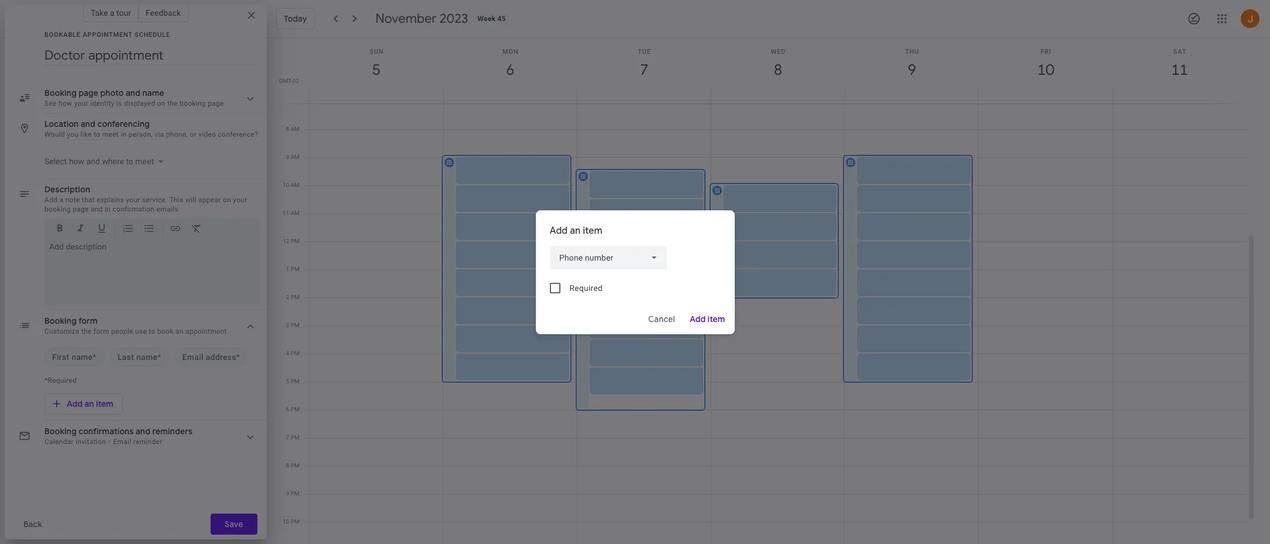 Task type: locate. For each thing, give the bounding box(es) containing it.
pm right 5
[[291, 379, 300, 385]]

0 horizontal spatial list item
[[44, 348, 104, 367]]

7 for 7 am
[[286, 98, 289, 104]]

remove formatting image
[[191, 223, 202, 236]]

tour
[[116, 8, 131, 18]]

1 horizontal spatial in
[[121, 130, 127, 139]]

1 horizontal spatial an
[[175, 328, 183, 336]]

2 horizontal spatial item
[[708, 314, 725, 324]]

person,
[[129, 130, 153, 139]]

1 horizontal spatial list item
[[110, 348, 169, 367]]

3 * from the left
[[236, 353, 240, 362]]

your up confirmation
[[126, 196, 140, 204]]

0 vertical spatial and
[[81, 119, 95, 129]]

2 9 from the top
[[286, 491, 289, 497]]

video
[[198, 130, 216, 139]]

0 horizontal spatial name
[[72, 353, 93, 362]]

1 vertical spatial in
[[105, 205, 111, 214]]

1 horizontal spatial to
[[149, 328, 155, 336]]

8 down the 7 am
[[286, 126, 289, 132]]

1 list item from the left
[[44, 348, 104, 367]]

and inside description add a note that explains your service. this will appear on your booking page and in confirmation emails.
[[91, 205, 103, 214]]

9
[[286, 154, 289, 160], [286, 491, 289, 497]]

your
[[126, 196, 140, 204], [233, 196, 247, 204]]

9 pm
[[286, 491, 300, 497]]

add inside description add a note that explains your service. this will appear on your booking page and in confirmation emails.
[[44, 196, 57, 204]]

in down "explains"
[[105, 205, 111, 214]]

form
[[78, 316, 98, 326], [94, 328, 109, 336]]

1 horizontal spatial name
[[136, 353, 158, 362]]

9 am
[[286, 154, 300, 160]]

9 up 10 am
[[286, 154, 289, 160]]

grid
[[271, 38, 1256, 545]]

am right '11'
[[291, 210, 300, 216]]

9 pm from the top
[[291, 463, 300, 469]]

list item down the appointment
[[175, 348, 248, 367]]

11 pm from the top
[[291, 519, 300, 525]]

am down 07
[[291, 98, 300, 104]]

am for 9 am
[[291, 154, 300, 160]]

appear
[[198, 196, 221, 204]]

am down the 7 am
[[291, 126, 300, 132]]

an up the required
[[570, 225, 581, 237]]

2 * from the left
[[158, 353, 161, 362]]

am for 10 am
[[291, 182, 300, 188]]

book
[[157, 328, 174, 336]]

pm right '6'
[[291, 407, 300, 413]]

*
[[93, 353, 97, 362], [158, 353, 161, 362], [236, 353, 240, 362]]

add an item inside button
[[67, 399, 113, 410]]

7
[[286, 98, 289, 104], [286, 435, 289, 441]]

an down first name *
[[85, 399, 94, 410]]

add an item up the required
[[550, 225, 603, 237]]

pm right 4
[[291, 350, 300, 357]]

pm
[[291, 238, 300, 245], [291, 266, 300, 273], [291, 294, 300, 301], [291, 322, 300, 329], [291, 350, 300, 357], [291, 379, 300, 385], [291, 407, 300, 413], [291, 435, 300, 441], [291, 463, 300, 469], [291, 491, 300, 497], [291, 519, 300, 525]]

* down the book
[[158, 353, 161, 362]]

1 am from the top
[[291, 98, 300, 104]]

week 45
[[478, 15, 506, 23]]

6 column header from the left
[[978, 38, 1113, 104]]

* for last name
[[158, 353, 161, 362]]

10
[[283, 182, 289, 188], [283, 519, 289, 525]]

that
[[82, 196, 95, 204]]

item up the required
[[583, 225, 603, 237]]

pm down 8 pm on the left bottom of the page
[[291, 491, 300, 497]]

name right last
[[136, 353, 158, 362]]

9 up 10 pm
[[286, 491, 289, 497]]

1 horizontal spatial *
[[158, 353, 161, 362]]

to right like
[[94, 130, 100, 139]]

4 pm from the top
[[291, 322, 300, 329]]

* left last
[[93, 353, 97, 362]]

Description text field
[[49, 242, 255, 301]]

3
[[286, 322, 289, 329]]

to
[[94, 130, 100, 139], [149, 328, 155, 336]]

pm up 9 pm
[[291, 463, 300, 469]]

0 vertical spatial add an item
[[550, 225, 603, 237]]

and inside the location and conferencing would you like to meet in person, via phone, or video conference?
[[81, 119, 95, 129]]

location and conferencing would you like to meet in person, via phone, or video conference?
[[44, 119, 258, 139]]

2 vertical spatial an
[[85, 399, 94, 410]]

1 8 from the top
[[286, 126, 289, 132]]

8 pm from the top
[[291, 435, 300, 441]]

0 horizontal spatial add an item
[[67, 399, 113, 410]]

1 pm
[[286, 266, 300, 273]]

am down 8 am
[[291, 154, 300, 160]]

a left "tour"
[[110, 8, 114, 18]]

name right first
[[72, 353, 93, 362]]

1 vertical spatial form
[[94, 328, 109, 336]]

pm right "1"
[[291, 266, 300, 273]]

a up booking
[[59, 196, 63, 204]]

5 pm
[[286, 379, 300, 385]]

4 pm
[[286, 350, 300, 357]]

pm down 9 pm
[[291, 519, 300, 525]]

2 column header from the left
[[443, 38, 577, 104]]

pm right the 12
[[291, 238, 300, 245]]

0 vertical spatial 10
[[283, 182, 289, 188]]

0 vertical spatial a
[[110, 8, 114, 18]]

november
[[375, 11, 437, 27]]

2 horizontal spatial list item
[[175, 348, 248, 367]]

1 horizontal spatial a
[[110, 8, 114, 18]]

pm for 8 pm
[[291, 463, 300, 469]]

3 am from the top
[[291, 154, 300, 160]]

add an item
[[550, 225, 603, 237], [67, 399, 113, 410]]

1 7 from the top
[[286, 98, 289, 104]]

bold image
[[54, 223, 66, 236]]

1 vertical spatial item
[[708, 314, 725, 324]]

gmt-07
[[279, 78, 299, 84]]

bookable
[[44, 31, 81, 39]]

and
[[81, 119, 95, 129], [91, 205, 103, 214]]

5 am from the top
[[291, 210, 300, 216]]

1 vertical spatial 10
[[283, 519, 289, 525]]

numbered list image
[[122, 223, 134, 236]]

None field
[[550, 246, 667, 269]]

pm for 10 pm
[[291, 519, 300, 525]]

0 vertical spatial 8
[[286, 126, 289, 132]]

2 pm from the top
[[291, 266, 300, 273]]

11 am
[[283, 210, 300, 216]]

1 vertical spatial 9
[[286, 491, 289, 497]]

3 pm from the top
[[291, 294, 300, 301]]

1 vertical spatial an
[[175, 328, 183, 336]]

0 horizontal spatial *
[[93, 353, 97, 362]]

bookable appointment schedule
[[44, 31, 170, 39]]

description
[[44, 184, 90, 195]]

1 vertical spatial a
[[59, 196, 63, 204]]

1
[[286, 266, 289, 273]]

8 up 9 pm
[[286, 463, 289, 469]]

in inside description add a note that explains your service. this will appear on your booking page and in confirmation emails.
[[105, 205, 111, 214]]

4
[[286, 350, 289, 357]]

2 vertical spatial item
[[96, 399, 113, 410]]

6
[[286, 407, 289, 413]]

0 vertical spatial an
[[570, 225, 581, 237]]

0 horizontal spatial to
[[94, 130, 100, 139]]

an right the book
[[175, 328, 183, 336]]

your right on
[[233, 196, 247, 204]]

0 horizontal spatial a
[[59, 196, 63, 204]]

5
[[286, 379, 289, 385]]

pm right "3"
[[291, 322, 300, 329]]

pm down 6 pm
[[291, 435, 300, 441]]

7 down gmt-07
[[286, 98, 289, 104]]

november 2023
[[375, 11, 468, 27]]

1 vertical spatial and
[[91, 205, 103, 214]]

2 list item from the left
[[110, 348, 169, 367]]

2 name from the left
[[136, 353, 158, 362]]

2 am from the top
[[291, 126, 300, 132]]

an
[[570, 225, 581, 237], [175, 328, 183, 336], [85, 399, 94, 410]]

2 horizontal spatial an
[[570, 225, 581, 237]]

to right use
[[149, 328, 155, 336]]

name for first name
[[72, 353, 93, 362]]

2 8 from the top
[[286, 463, 289, 469]]

2 horizontal spatial *
[[236, 353, 240, 362]]

to inside the location and conferencing would you like to meet in person, via phone, or video conference?
[[94, 130, 100, 139]]

2 your from the left
[[233, 196, 247, 204]]

item right cancel button
[[708, 314, 725, 324]]

pm for 12 pm
[[291, 238, 300, 245]]

back
[[23, 520, 42, 530]]

name
[[72, 353, 93, 362], [136, 353, 158, 362]]

5 pm from the top
[[291, 350, 300, 357]]

list item down use
[[110, 348, 169, 367]]

0 vertical spatial 9
[[286, 154, 289, 160]]

1 10 from the top
[[283, 182, 289, 188]]

list item up *required
[[44, 348, 104, 367]]

2 7 from the top
[[286, 435, 289, 441]]

add an item dialog
[[536, 210, 735, 334]]

pm right 2
[[291, 294, 300, 301]]

today button
[[276, 8, 315, 29]]

an inside the booking form customize the form people use to book an appointment
[[175, 328, 183, 336]]

pm for 3 pm
[[291, 322, 300, 329]]

1 vertical spatial 8
[[286, 463, 289, 469]]

location
[[44, 119, 79, 129]]

7 down '6'
[[286, 435, 289, 441]]

0 horizontal spatial an
[[85, 399, 94, 410]]

column header
[[309, 38, 443, 104], [443, 38, 577, 104], [577, 38, 711, 104], [711, 38, 845, 104], [845, 38, 979, 104], [978, 38, 1113, 104], [1112, 38, 1247, 104]]

form up the
[[78, 316, 98, 326]]

form right the
[[94, 328, 109, 336]]

8
[[286, 126, 289, 132], [286, 463, 289, 469]]

*required
[[44, 377, 77, 385]]

0 vertical spatial item
[[583, 225, 603, 237]]

add an item inside dialog
[[550, 225, 603, 237]]

italic image
[[75, 223, 87, 236]]

7 pm from the top
[[291, 407, 300, 413]]

the
[[81, 328, 92, 336]]

1 name from the left
[[72, 353, 93, 362]]

1 horizontal spatial your
[[233, 196, 247, 204]]

0 horizontal spatial your
[[126, 196, 140, 204]]

appointment
[[83, 31, 133, 39]]

today
[[284, 13, 307, 24]]

emails.
[[157, 205, 180, 214]]

0 horizontal spatial in
[[105, 205, 111, 214]]

1 vertical spatial add an item
[[67, 399, 113, 410]]

0 vertical spatial to
[[94, 130, 100, 139]]

10 up '11'
[[283, 182, 289, 188]]

in down conferencing
[[121, 130, 127, 139]]

* for first name
[[93, 353, 97, 362]]

item
[[583, 225, 603, 237], [708, 314, 725, 324], [96, 399, 113, 410]]

via
[[155, 130, 164, 139]]

6 pm from the top
[[291, 379, 300, 385]]

4 column header from the left
[[711, 38, 845, 104]]

7 pm
[[286, 435, 300, 441]]

phone,
[[166, 130, 188, 139]]

1 * from the left
[[93, 353, 97, 362]]

conferencing
[[97, 119, 150, 129]]

list item
[[44, 348, 104, 367], [110, 348, 169, 367], [175, 348, 248, 367]]

4 am from the top
[[291, 182, 300, 188]]

1 horizontal spatial add an item
[[550, 225, 603, 237]]

1 vertical spatial to
[[149, 328, 155, 336]]

address
[[206, 353, 236, 362]]

10 am
[[283, 182, 300, 188]]

2 10 from the top
[[283, 519, 289, 525]]

3 list item from the left
[[175, 348, 248, 367]]

in
[[121, 130, 127, 139], [105, 205, 111, 214]]

add an item down *required
[[67, 399, 113, 410]]

1 9 from the top
[[286, 154, 289, 160]]

10 for 10 pm
[[283, 519, 289, 525]]

* right email
[[236, 353, 240, 362]]

1 vertical spatial 7
[[286, 435, 289, 441]]

add an item button
[[44, 394, 123, 415]]

take a tour button
[[83, 4, 139, 22]]

and up like
[[81, 119, 95, 129]]

10 pm
[[283, 519, 300, 525]]

appointment
[[185, 328, 227, 336]]

07
[[292, 78, 299, 84]]

insert link image
[[170, 223, 181, 236]]

schedule
[[135, 31, 170, 39]]

10 pm from the top
[[291, 491, 300, 497]]

0 vertical spatial in
[[121, 130, 127, 139]]

am
[[291, 98, 300, 104], [291, 126, 300, 132], [291, 154, 300, 160], [291, 182, 300, 188], [291, 210, 300, 216]]

item down first name *
[[96, 399, 113, 410]]

10 down 9 pm
[[283, 519, 289, 525]]

pm for 7 pm
[[291, 435, 300, 441]]

and down the that at the top of the page
[[91, 205, 103, 214]]

0 vertical spatial 7
[[286, 98, 289, 104]]

0 vertical spatial form
[[78, 316, 98, 326]]

add item
[[690, 314, 725, 324]]

am down '9 am' in the left of the page
[[291, 182, 300, 188]]

1 pm from the top
[[291, 238, 300, 245]]



Task type: vqa. For each thing, say whether or not it's contained in the screenshot.
the Export related to You can download all calendars you can view and modify in a single archive.
no



Task type: describe. For each thing, give the bounding box(es) containing it.
a inside button
[[110, 8, 114, 18]]

people
[[111, 328, 133, 336]]

list item containing email address
[[175, 348, 248, 367]]

add item button
[[685, 305, 730, 333]]

underline image
[[96, 223, 108, 236]]

5 column header from the left
[[845, 38, 979, 104]]

explains
[[97, 196, 124, 204]]

3 pm
[[286, 322, 300, 329]]

2023
[[440, 11, 468, 27]]

pm for 5 pm
[[291, 379, 300, 385]]

to inside the booking form customize the form people use to book an appointment
[[149, 328, 155, 336]]

1 column header from the left
[[309, 38, 443, 104]]

cancel
[[648, 314, 675, 324]]

12 pm
[[283, 238, 300, 245]]

9 for 9 am
[[286, 154, 289, 160]]

12
[[283, 238, 289, 245]]

2
[[286, 294, 289, 301]]

will
[[185, 196, 196, 204]]

you
[[67, 130, 79, 139]]

10 for 10 am
[[283, 182, 289, 188]]

feedback button
[[139, 4, 188, 22]]

45
[[498, 15, 506, 23]]

cancel button
[[643, 305, 681, 333]]

booking form customize the form people use to book an appointment
[[44, 316, 227, 336]]

Add title text field
[[44, 47, 257, 64]]

last
[[118, 353, 134, 362]]

am for 11 am
[[291, 210, 300, 216]]

1 your from the left
[[126, 196, 140, 204]]

first name *
[[52, 353, 97, 362]]

8 for 8 pm
[[286, 463, 289, 469]]

7 for 7 pm
[[286, 435, 289, 441]]

back button
[[14, 514, 51, 535]]

pm for 1 pm
[[291, 266, 300, 273]]

or
[[190, 130, 196, 139]]

6 pm
[[286, 407, 300, 413]]

an inside button
[[85, 399, 94, 410]]

note
[[65, 196, 80, 204]]

meet
[[102, 130, 119, 139]]

customize
[[44, 328, 79, 336]]

bulleted list image
[[143, 223, 155, 236]]

last name *
[[118, 353, 161, 362]]

would
[[44, 130, 65, 139]]

required
[[570, 283, 603, 293]]

am for 8 am
[[291, 126, 300, 132]]

8 pm
[[286, 463, 300, 469]]

7 column header from the left
[[1112, 38, 1247, 104]]

page
[[73, 205, 89, 214]]

on
[[223, 196, 231, 204]]

email address *
[[182, 353, 240, 362]]

2 pm
[[286, 294, 300, 301]]

3 column header from the left
[[577, 38, 711, 104]]

pm for 2 pm
[[291, 294, 300, 301]]

8 for 8 am
[[286, 126, 289, 132]]

pm for 4 pm
[[291, 350, 300, 357]]

7 am
[[286, 98, 300, 104]]

service.
[[142, 196, 168, 204]]

conference?
[[218, 130, 258, 139]]

* for email address
[[236, 353, 240, 362]]

this
[[169, 196, 183, 204]]

week
[[478, 15, 496, 23]]

use
[[135, 328, 147, 336]]

description add a note that explains your service. this will appear on your booking page and in confirmation emails.
[[44, 184, 247, 214]]

name for last name
[[136, 353, 158, 362]]

gmt-
[[279, 78, 292, 84]]

pm for 6 pm
[[291, 407, 300, 413]]

list item containing last name
[[110, 348, 169, 367]]

am for 7 am
[[291, 98, 300, 104]]

none field inside add an item dialog
[[550, 246, 667, 269]]

8 am
[[286, 126, 300, 132]]

in inside the location and conferencing would you like to meet in person, via phone, or video conference?
[[121, 130, 127, 139]]

take a tour
[[91, 8, 131, 18]]

0 horizontal spatial item
[[96, 399, 113, 410]]

9 for 9 pm
[[286, 491, 289, 497]]

an inside dialog
[[570, 225, 581, 237]]

11
[[283, 210, 289, 216]]

booking
[[44, 205, 71, 214]]

formatting options toolbar
[[44, 219, 260, 243]]

booking
[[44, 316, 77, 326]]

email
[[182, 353, 204, 362]]

grid containing gmt-07
[[271, 38, 1256, 545]]

list item containing first name
[[44, 348, 104, 367]]

feedback
[[146, 8, 181, 18]]

like
[[80, 130, 92, 139]]

pm for 9 pm
[[291, 491, 300, 497]]

1 horizontal spatial item
[[583, 225, 603, 237]]

a inside description add a note that explains your service. this will appear on your booking page and in confirmation emails.
[[59, 196, 63, 204]]

first
[[52, 353, 69, 362]]

confirmation
[[113, 205, 155, 214]]

take
[[91, 8, 108, 18]]



